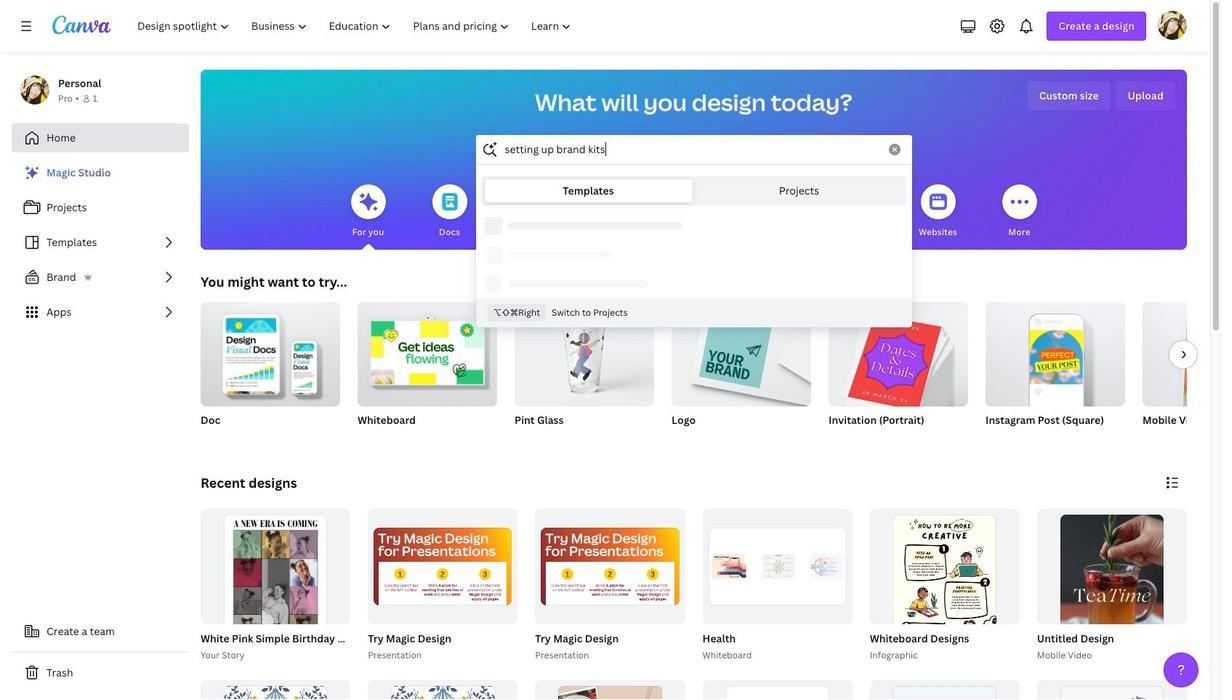 Task type: locate. For each thing, give the bounding box(es) containing it.
top level navigation element
[[128, 12, 584, 41]]

Search search field
[[505, 136, 880, 164]]

None search field
[[476, 135, 912, 328]]

stephanie aranda image
[[1158, 11, 1187, 40]]

group
[[201, 297, 340, 446], [201, 297, 340, 407], [829, 297, 968, 446], [829, 297, 968, 412], [986, 297, 1125, 446], [986, 297, 1125, 407], [358, 302, 497, 446], [358, 302, 497, 407], [515, 302, 654, 446], [672, 302, 811, 446], [672, 302, 811, 407], [1143, 302, 1221, 446], [1143, 302, 1221, 407], [198, 509, 496, 700], [201, 509, 350, 700], [365, 509, 518, 663], [368, 509, 518, 625], [532, 509, 685, 663], [535, 509, 685, 625], [700, 509, 852, 663], [702, 509, 852, 625], [867, 509, 1020, 700], [870, 509, 1020, 700], [1034, 509, 1187, 700], [1037, 509, 1187, 700], [201, 681, 350, 700], [368, 681, 518, 700], [535, 681, 685, 700], [702, 681, 852, 700], [870, 681, 1020, 700], [1037, 681, 1187, 700]]

list
[[12, 158, 189, 327]]



Task type: vqa. For each thing, say whether or not it's contained in the screenshot.
Search search box
yes



